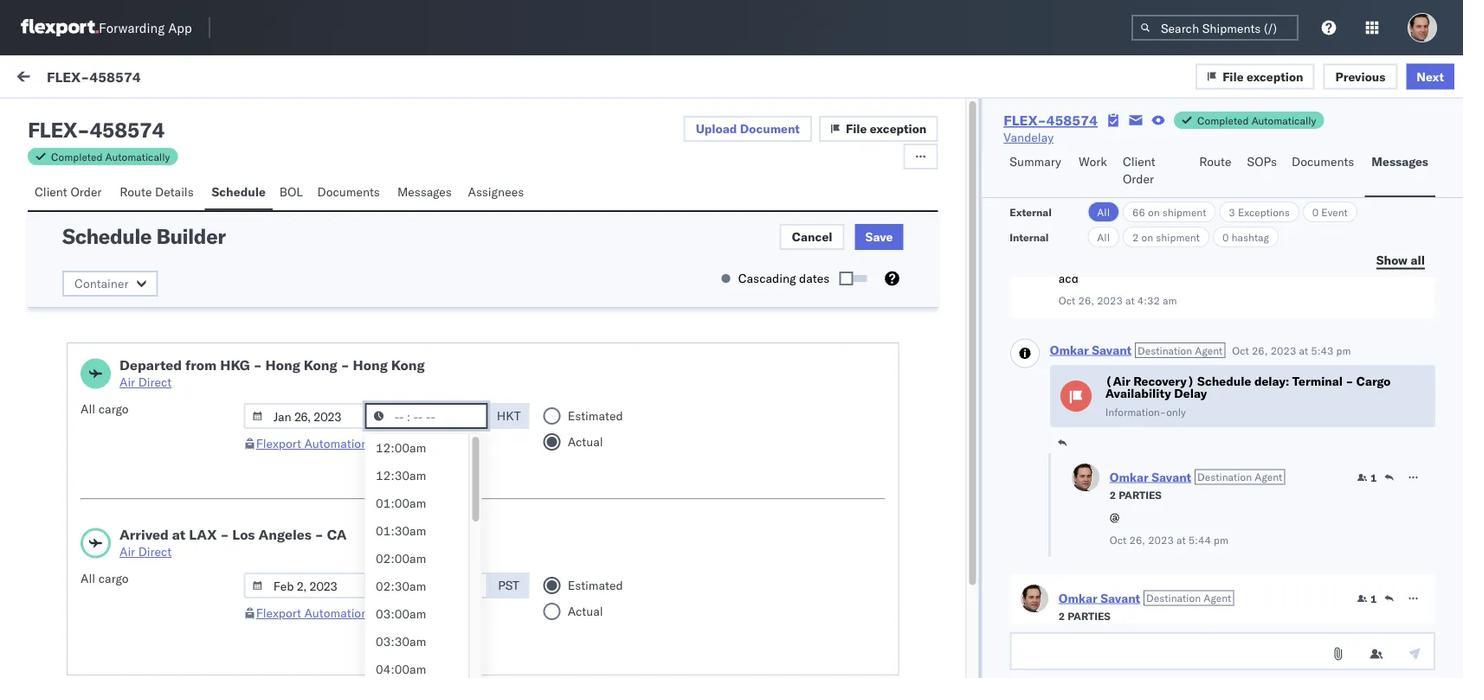 Task type: describe. For each thing, give the bounding box(es) containing it.
0 vertical spatial file
[[1223, 69, 1244, 84]]

work for related
[[1169, 150, 1192, 163]]

2 vertical spatial your
[[192, 659, 216, 674]]

oct inside @ oct 26, 2023 at 5:44 pm
[[1109, 534, 1126, 547]]

air direct link for hong
[[119, 374, 425, 391]]

we
[[52, 659, 69, 674]]

arrived at lax - los angeles - ca air direct
[[119, 526, 347, 560]]

1 horizontal spatial parties
[[1118, 489, 1161, 502]]

item/shipment
[[1195, 150, 1266, 163]]

air inside arrived at lax - los angeles - ca air direct
[[119, 545, 135, 560]]

5:43
[[1311, 344, 1333, 357]]

assignees button
[[461, 177, 534, 210]]

omkar savant button for the topmost 2 parties button
[[1109, 470, 1191, 485]]

2 horizontal spatial your
[[301, 295, 325, 310]]

morale!
[[328, 295, 369, 310]]

filing
[[78, 295, 106, 310]]

oct 26, 2023, 6:30 pm edt
[[495, 357, 649, 372]]

2 oct 26, 2023, 5:45 pm edt from the top
[[495, 660, 649, 675]]

1 horizontal spatial messages button
[[1365, 146, 1435, 197]]

bol button
[[273, 177, 310, 210]]

estimated for arrived at lax - los angeles - ca
[[568, 578, 623, 593]]

k
[[277, 659, 285, 674]]

savant up commendation at the top of page
[[124, 265, 161, 280]]

12:30am
[[375, 468, 426, 484]]

air direct link for los
[[119, 544, 347, 561]]

latent messaging test.
[[52, 217, 176, 232]]

will
[[370, 581, 389, 596]]

pm for you
[[606, 660, 624, 675]]

pm for hold type
[[606, 444, 624, 459]]

(0) for external (0)
[[76, 110, 99, 125]]

list box containing 12:00am
[[365, 435, 469, 679]]

direct inside departed from hkg - hong kong - hong kong air direct
[[138, 375, 172, 390]]

actual for departed from hkg - hong kong - hong kong
[[568, 435, 603, 450]]

previous
[[1335, 69, 1385, 84]]

1 horizontal spatial client order button
[[1116, 146, 1192, 197]]

oct 26, 2023 at 5:43 pm
[[1232, 344, 1351, 357]]

0 horizontal spatial parties
[[1067, 610, 1110, 623]]

26, up pst
[[517, 548, 536, 563]]

document
[[740, 121, 800, 136]]

waka!
[[233, 373, 268, 388]]

0 vertical spatial completed automatically
[[1197, 114, 1316, 127]]

5:46
[[576, 444, 603, 459]]

angeles
[[258, 526, 312, 544]]

1 resize handle column header from the left
[[466, 145, 487, 679]]

sops button
[[1240, 146, 1285, 197]]

1 vertical spatial your
[[141, 373, 165, 388]]

2023, for boat!
[[539, 357, 573, 372]]

on right '66'
[[1148, 206, 1160, 219]]

whatever
[[52, 373, 104, 388]]

0 horizontal spatial documents button
[[310, 177, 390, 210]]

savant up warehouse
[[124, 516, 161, 532]]

flexport automation updated on feb 2 for ca
[[256, 606, 468, 621]]

- inside (air recovery) schedule delay: terminal - cargo availability delay information-only
[[1345, 374, 1353, 389]]

information-
[[1105, 406, 1166, 419]]

4 resize handle column header from the left
[[1419, 145, 1440, 679]]

report
[[204, 295, 237, 310]]

01:00am
[[375, 496, 426, 511]]

feb for arrived at lax - los angeles - ca
[[437, 606, 457, 621]]

1 vertical spatial omkar savant destination agent
[[1109, 470, 1282, 485]]

app
[[168, 19, 192, 36]]

4 pm from the top
[[606, 548, 624, 563]]

oct up hkt
[[495, 357, 514, 372]]

1 horizontal spatial flex-458574
[[1004, 112, 1098, 129]]

26, up delay:
[[1251, 344, 1267, 357]]

1 vertical spatial a
[[91, 581, 97, 596]]

1 vertical spatial 2 parties button
[[1058, 608, 1110, 623]]

schedule for schedule builder
[[62, 223, 152, 249]]

forwarding
[[99, 19, 165, 36]]

0 hashtag
[[1222, 231, 1269, 244]]

all left '66'
[[1097, 206, 1110, 219]]

bol
[[279, 184, 303, 200]]

vandelay
[[1004, 130, 1054, 145]]

all cargo for arrived
[[81, 571, 129, 587]]

is
[[78, 581, 88, 596]]

cargo for departed
[[98, 402, 129, 417]]

message
[[54, 150, 95, 163]]

shipment,
[[219, 659, 274, 674]]

0 vertical spatial exception
[[1247, 69, 1303, 84]]

container
[[74, 276, 128, 291]]

external for external (0)
[[28, 110, 73, 125]]

shipment for 2 on shipment
[[1156, 231, 1200, 244]]

delay inside (air recovery) schedule delay: terminal - cargo availability delay information-only
[[1174, 386, 1207, 401]]

upload document
[[696, 121, 800, 136]]

savant up @ oct 26, 2023 at 5:44 pm at the bottom right
[[1151, 470, 1191, 485]]

has
[[350, 659, 370, 674]]

omkar savant for test.
[[84, 187, 161, 203]]

2 on shipment
[[1132, 231, 1200, 244]]

documents for right the "documents" button
[[1292, 154, 1354, 169]]

vandelay link
[[1004, 129, 1054, 146]]

show all button
[[1366, 248, 1435, 274]]

pm for boat!
[[606, 357, 624, 372]]

exception: for exception:
[[55, 451, 116, 466]]

flexport for hong
[[256, 436, 301, 451]]

import work
[[128, 71, 196, 86]]

26, down pst
[[517, 660, 536, 675]]

acd oct 26, 2023 at 4:32 am
[[1058, 271, 1177, 307]]

savant up (air
[[1091, 342, 1131, 358]]

2 horizontal spatial 2023
[[1270, 344, 1296, 357]]

2023 for acd
[[1097, 294, 1122, 307]]

savant up test.
[[124, 187, 161, 203]]

04:00am
[[375, 662, 426, 677]]

agent for the bottommost 2 parties button
[[1203, 592, 1231, 605]]

related work item/shipment
[[1131, 150, 1266, 163]]

cancel
[[792, 229, 832, 245]]

air inside departed from hkg - hong kong - hong kong air direct
[[119, 375, 135, 390]]

Search Shipments (/) text field
[[1131, 15, 1299, 41]]

import work button
[[122, 55, 203, 102]]

1 vertical spatial automatically
[[105, 150, 170, 163]]

pst
[[498, 578, 519, 593]]

internal (0) button
[[109, 102, 194, 136]]

1 1 from the top
[[1370, 471, 1376, 484]]

03:00am
[[375, 607, 426, 622]]

builder
[[156, 223, 226, 249]]

on down '66'
[[1141, 231, 1153, 244]]

@ oct 26, 2023 at 5:44 pm
[[1109, 510, 1228, 547]]

agent for the topmost 2 parties button
[[1254, 471, 1282, 484]]

edt for hold type
[[627, 444, 649, 459]]

7:22
[[576, 201, 603, 216]]

destination for the bottommost 2 parties button
[[1146, 592, 1200, 605]]

next
[[1417, 69, 1444, 84]]

1 horizontal spatial client
[[1123, 154, 1156, 169]]

savant down @
[[1100, 591, 1140, 606]]

oct inside acd oct 26, 2023 at 4:32 am
[[1058, 294, 1075, 307]]

omkar savant for filing
[[84, 265, 161, 280]]

all button for 2
[[1088, 227, 1119, 248]]

terminal
[[1292, 374, 1342, 389]]

dates
[[799, 271, 830, 286]]

0 horizontal spatial am
[[59, 295, 75, 310]]

1366815
[[1166, 357, 1219, 372]]

1 vertical spatial file
[[846, 121, 867, 136]]

all up acd oct 26, 2023 at 4:32 am
[[1097, 231, 1110, 244]]

cargo for arrived
[[98, 571, 129, 587]]

external (0) button
[[21, 102, 109, 136]]

estimated for departed from hkg - hong kong - hong kong
[[568, 409, 623, 424]]

1 vertical spatial file exception
[[846, 121, 927, 136]]

updated for ca
[[371, 606, 417, 621]]

devan
[[187, 546, 223, 561]]

flexport automation updated on feb 2 button for hong
[[256, 436, 468, 451]]

omkar savant button for the bottommost 2 parties button
[[1058, 591, 1140, 606]]

oct down assignees
[[495, 201, 514, 216]]

edt for you
[[627, 660, 649, 675]]

cascading
[[738, 271, 796, 286]]

2 kong from the left
[[391, 357, 425, 374]]

2023, for hold type
[[539, 444, 573, 459]]

1 vertical spatial 2 parties
[[1058, 610, 1110, 623]]

0 horizontal spatial completed
[[51, 150, 103, 163]]

i am filing a commendation report to improve your morale!
[[52, 295, 369, 310]]

oct right delayed.
[[495, 660, 514, 675]]

savant up whatever floats your boat! waka waka!
[[124, 343, 161, 358]]

1 button for the bottommost 2 parties button
[[1357, 592, 1376, 606]]

forwarding app link
[[21, 19, 192, 36]]

cancel button
[[780, 224, 845, 250]]

exceptions
[[1238, 206, 1290, 219]]

recovery)
[[1133, 374, 1194, 389]]

0 vertical spatial agent
[[1194, 344, 1222, 357]]

MMM D, YYYY text field
[[244, 403, 367, 429]]

on down create
[[420, 606, 434, 621]]

external (0)
[[28, 110, 99, 125]]

lax
[[189, 526, 217, 544]]

66
[[1132, 206, 1145, 219]]

0 vertical spatial file exception
[[1223, 69, 1303, 84]]

1 horizontal spatial client order
[[1123, 154, 1156, 187]]

actual for arrived at lax - los angeles - ca
[[568, 604, 603, 619]]

(air
[[1105, 374, 1130, 389]]

26, down hkt
[[517, 444, 536, 459]]

edt for boat!
[[627, 357, 649, 372]]

1 vertical spatial exception
[[870, 121, 927, 136]]

at inside acd oct 26, 2023 at 4:32 am
[[1125, 294, 1134, 307]]

1 horizontal spatial order
[[1123, 171, 1154, 187]]

0 vertical spatial messages
[[1372, 154, 1428, 169]]

0 vertical spatial 2 parties
[[1109, 489, 1161, 502]]

1 vertical spatial delay
[[226, 546, 259, 561]]

boat!
[[168, 373, 197, 388]]

only
[[1166, 406, 1186, 419]]

sops
[[1247, 154, 1277, 169]]

messaging
[[90, 217, 148, 232]]

0 vertical spatial omkar savant button
[[1049, 342, 1131, 358]]

external for external
[[1010, 206, 1052, 219]]

arrived
[[119, 526, 169, 544]]

this
[[52, 581, 75, 596]]

4 edt from the top
[[627, 548, 649, 563]]

route details button
[[113, 177, 205, 210]]

hkt
[[497, 409, 521, 424]]

0 vertical spatial omkar savant destination agent
[[1049, 342, 1222, 358]]

commendation
[[119, 295, 200, 310]]

all right this
[[81, 571, 95, 587]]

devan
[[314, 659, 347, 674]]

internal for internal
[[1010, 231, 1049, 244]]

documents for the left the "documents" button
[[317, 184, 380, 200]]

0 horizontal spatial flex-458574
[[47, 68, 141, 85]]

all
[[1411, 252, 1425, 268]]

0 vertical spatial destination
[[1137, 344, 1192, 357]]

create
[[392, 581, 427, 596]]

edt for latent messaging test.
[[627, 201, 649, 216]]

oct 26, 2023, 5:46 pm edt
[[495, 444, 649, 459]]

event
[[1321, 206, 1348, 219]]

type
[[261, 451, 288, 466]]

26, inside acd oct 26, 2023 at 4:32 am
[[1078, 294, 1094, 307]]

3 exceptions
[[1229, 206, 1290, 219]]

flexport for los
[[256, 606, 301, 621]]

&
[[289, 659, 296, 674]]



Task type: vqa. For each thing, say whether or not it's contained in the screenshot.
the top All button
yes



Task type: locate. For each thing, give the bounding box(es) containing it.
1 oct 26, 2023, 5:45 pm edt from the top
[[495, 548, 649, 563]]

oct
[[495, 201, 514, 216], [1058, 294, 1075, 307], [1232, 344, 1249, 357], [495, 357, 514, 372], [495, 444, 514, 459], [1109, 534, 1126, 547], [495, 548, 514, 563], [495, 660, 514, 675]]

your left morale!
[[301, 295, 325, 310]]

1 horizontal spatial (0)
[[162, 110, 184, 125]]

1 horizontal spatial file exception
[[1223, 69, 1303, 84]]

0 horizontal spatial a
[[91, 581, 97, 596]]

improve
[[254, 295, 298, 310]]

2 1 from the top
[[1370, 593, 1376, 606]]

internal (0)
[[116, 110, 184, 125]]

5 edt from the top
[[627, 660, 649, 675]]

omkar savant destination agent down @ oct 26, 2023 at 5:44 pm at the bottom right
[[1058, 591, 1231, 606]]

parties
[[1118, 489, 1161, 502], [1067, 610, 1110, 623]]

all down whatever
[[81, 402, 95, 417]]

on up 12:30am
[[420, 436, 434, 451]]

2
[[1132, 231, 1139, 244], [460, 436, 468, 451], [1109, 489, 1116, 502], [460, 606, 468, 621], [1058, 610, 1065, 623]]

route left sops
[[1199, 154, 1231, 169]]

all cargo for departed
[[81, 402, 129, 417]]

1 vertical spatial parties
[[1067, 610, 1110, 623]]

internal down summary button
[[1010, 231, 1049, 244]]

kong up 12:00am
[[391, 357, 425, 374]]

2 pm from the top
[[606, 357, 624, 372]]

internal for internal (0)
[[116, 110, 159, 125]]

flex-458574 link
[[1004, 112, 1098, 129]]

1 vertical spatial actual
[[568, 604, 603, 619]]

cargo right the 'is'
[[98, 571, 129, 587]]

1 cargo from the top
[[98, 402, 129, 417]]

2 flex- 458574 from the top
[[1130, 548, 1211, 563]]

1 horizontal spatial work
[[1079, 154, 1107, 169]]

exception: for exception: warehouse devan delay
[[55, 546, 116, 561]]

2 automation from the top
[[304, 606, 368, 621]]

1 feb from the top
[[437, 436, 457, 451]]

work inside work button
[[1079, 154, 1107, 169]]

1 omkar savant from the top
[[84, 187, 161, 203]]

0 vertical spatial feb
[[437, 436, 457, 451]]

2 omkar savant from the top
[[84, 265, 161, 280]]

flex- 458574 for latent messaging test.
[[1130, 201, 1211, 216]]

0 horizontal spatial kong
[[304, 357, 337, 374]]

@
[[1109, 510, 1119, 525]]

route for route details
[[120, 184, 152, 200]]

0 vertical spatial -- : -- -- text field
[[365, 403, 488, 429]]

1 estimated from the top
[[568, 409, 623, 424]]

omkar savant button up (air
[[1049, 342, 1131, 358]]

order
[[1123, 171, 1154, 187], [70, 184, 102, 200]]

1 automation from the top
[[304, 436, 368, 451]]

1 2023, from the top
[[539, 201, 573, 216]]

0 vertical spatial flexport automation updated on feb 2
[[256, 436, 468, 451]]

delayed.
[[403, 659, 450, 674]]

work inside the import work button
[[168, 71, 196, 86]]

show all
[[1376, 252, 1425, 268]]

3 flex- 458574 from the top
[[1130, 660, 1211, 675]]

1 horizontal spatial hong
[[353, 357, 388, 374]]

2 vertical spatial omkar savant button
[[1058, 591, 1140, 606]]

1 all button from the top
[[1088, 202, 1119, 222]]

66 on shipment
[[1132, 206, 1206, 219]]

0 vertical spatial air
[[119, 375, 135, 390]]

0 horizontal spatial messages
[[397, 184, 452, 200]]

1 horizontal spatial automatically
[[1252, 114, 1316, 127]]

0 horizontal spatial schedule
[[62, 223, 152, 249]]

at inside @ oct 26, 2023 at 5:44 pm
[[1176, 534, 1185, 547]]

at left 4:32
[[1125, 294, 1134, 307]]

1 all cargo from the top
[[81, 402, 129, 417]]

0 horizontal spatial pm
[[1213, 534, 1228, 547]]

file right document
[[846, 121, 867, 136]]

0 vertical spatial direct
[[138, 375, 172, 390]]

summary button
[[1003, 146, 1072, 197]]

01:30am
[[375, 524, 426, 539]]

2 all cargo from the top
[[81, 571, 129, 587]]

flexport automation updated on feb 2 button for ca
[[256, 606, 468, 621]]

hold
[[231, 451, 258, 466]]

2 (0) from the left
[[162, 110, 184, 125]]

1 hong from the left
[[265, 357, 300, 374]]

1 horizontal spatial internal
[[1010, 231, 1049, 244]]

2023
[[1097, 294, 1122, 307], [1270, 344, 1296, 357], [1148, 534, 1173, 547]]

0 event
[[1312, 206, 1348, 219]]

omkar savant destination agent up (air
[[1049, 342, 1222, 358]]

internal inside button
[[116, 110, 159, 125]]

0 vertical spatial exception:
[[55, 451, 116, 466]]

1 horizontal spatial documents button
[[1285, 146, 1365, 197]]

at left 5:43
[[1299, 344, 1308, 357]]

1 vertical spatial route
[[120, 184, 152, 200]]

at left "5:44"
[[1176, 534, 1185, 547]]

(0) for internal (0)
[[162, 110, 184, 125]]

route for route
[[1199, 154, 1231, 169]]

5 2023, from the top
[[539, 660, 573, 675]]

flex-
[[47, 68, 89, 85], [1004, 112, 1046, 129], [1130, 201, 1166, 216], [1130, 279, 1166, 294], [1130, 357, 1166, 372], [1130, 548, 1166, 563], [1130, 660, 1166, 675]]

work right import
[[168, 71, 196, 86]]

0 vertical spatial all button
[[1088, 202, 1119, 222]]

all cargo down floats
[[81, 402, 129, 417]]

0 horizontal spatial 0
[[1222, 231, 1229, 244]]

1 5:45 from the top
[[576, 548, 603, 563]]

0 vertical spatial completed
[[1197, 114, 1249, 127]]

file down search shipments (/) text box on the right top
[[1223, 69, 1244, 84]]

1 flexport from the top
[[256, 436, 301, 451]]

MMM D, YYYY text field
[[244, 573, 367, 599]]

0 vertical spatial flex- 458574
[[1130, 201, 1211, 216]]

2 hong from the left
[[353, 357, 388, 374]]

0 vertical spatial client
[[1123, 154, 1156, 169]]

0
[[1312, 206, 1319, 219], [1222, 231, 1229, 244]]

1 flexport automation updated on feb 2 button from the top
[[256, 436, 468, 451]]

flexport
[[256, 436, 301, 451], [256, 606, 301, 621]]

hashtag
[[1231, 231, 1269, 244]]

1 vertical spatial 0
[[1222, 231, 1229, 244]]

1 vertical spatial client
[[35, 184, 67, 200]]

1 direct from the top
[[138, 375, 172, 390]]

warehouse
[[119, 546, 184, 561]]

route details
[[120, 184, 194, 200]]

1 horizontal spatial documents
[[1292, 154, 1354, 169]]

at left "lax"
[[172, 526, 185, 544]]

1 kong from the left
[[304, 357, 337, 374]]

0 vertical spatial schedule
[[212, 184, 266, 200]]

None checkbox
[[843, 275, 867, 282]]

work for my
[[50, 67, 94, 90]]

delay:
[[1254, 374, 1289, 389]]

03:30am
[[375, 635, 426, 650]]

air direct link up mmm d, yyyy text box
[[119, 374, 425, 391]]

route up messaging
[[120, 184, 152, 200]]

3 pm from the top
[[606, 444, 624, 459]]

-- : -- -- text field down '02:00am'
[[365, 573, 488, 599]]

schedule up container
[[62, 223, 152, 249]]

work button
[[1072, 146, 1116, 197]]

your right that
[[192, 659, 216, 674]]

2023, for you
[[539, 660, 573, 675]]

all button for 66
[[1088, 202, 1119, 222]]

1 horizontal spatial exception
[[1247, 69, 1303, 84]]

0 vertical spatial flexport
[[256, 436, 301, 451]]

3 omkar savant from the top
[[84, 343, 161, 358]]

2 -- : -- -- text field from the top
[[365, 573, 488, 599]]

air down "departed" on the bottom left of page
[[119, 375, 135, 390]]

0 vertical spatial work
[[168, 71, 196, 86]]

automatically up sops
[[1252, 114, 1316, 127]]

1 air direct link from the top
[[119, 374, 425, 391]]

all cargo up lucrative
[[81, 571, 129, 587]]

1 vertical spatial oct 26, 2023, 5:45 pm edt
[[495, 660, 649, 675]]

cargo
[[1356, 374, 1390, 389]]

0 horizontal spatial client order
[[35, 184, 102, 200]]

2 vertical spatial flex- 458574
[[1130, 660, 1211, 675]]

1 vertical spatial pm
[[1213, 534, 1228, 547]]

route button
[[1192, 146, 1240, 197]]

1 air from the top
[[119, 375, 135, 390]]

flexport automation updated on feb 2 down we
[[256, 606, 468, 621]]

delay
[[1174, 386, 1207, 401], [226, 546, 259, 561]]

1 exception: from the top
[[55, 451, 116, 466]]

your left boat!
[[141, 373, 165, 388]]

0 vertical spatial a
[[109, 295, 116, 310]]

2 vertical spatial 2023
[[1148, 534, 1173, 547]]

feb right the 03:00am
[[437, 606, 457, 621]]

all button left '66'
[[1088, 202, 1119, 222]]

2 2023, from the top
[[539, 357, 573, 372]]

internal down import
[[116, 110, 159, 125]]

2 estimated from the top
[[568, 578, 623, 593]]

hong down morale!
[[353, 357, 388, 374]]

completed automatically up sops
[[1197, 114, 1316, 127]]

2 feb from the top
[[437, 606, 457, 621]]

None text field
[[1010, 633, 1435, 671]]

0 vertical spatial delay
[[1174, 386, 1207, 401]]

all button
[[1088, 202, 1119, 222], [1088, 227, 1119, 248]]

destination up recovery)
[[1137, 344, 1192, 357]]

1 horizontal spatial 2023
[[1148, 534, 1173, 547]]

a right filing
[[109, 295, 116, 310]]

contract established, we will create lucrative
[[52, 581, 427, 613]]

1 -- : -- -- text field from the top
[[365, 403, 488, 429]]

0 horizontal spatial file
[[846, 121, 867, 136]]

automation for hong
[[304, 436, 368, 451]]

2023 left "5:44"
[[1148, 534, 1173, 547]]

client
[[1123, 154, 1156, 169], [35, 184, 67, 200]]

am right 4:32
[[1162, 294, 1177, 307]]

2 1 button from the top
[[1357, 592, 1376, 606]]

2023 left 4:32
[[1097, 294, 1122, 307]]

2 updated from the top
[[371, 606, 417, 621]]

26, inside @ oct 26, 2023 at 5:44 pm
[[1129, 534, 1145, 547]]

automation for ca
[[304, 606, 368, 621]]

1 actual from the top
[[568, 435, 603, 450]]

1 horizontal spatial kong
[[391, 357, 425, 374]]

1 updated from the top
[[371, 436, 417, 451]]

2 flexport automation updated on feb 2 from the top
[[256, 606, 468, 621]]

whatever floats your boat! waka waka!
[[52, 373, 268, 388]]

26,
[[517, 201, 536, 216], [1078, 294, 1094, 307], [1251, 344, 1267, 357], [517, 357, 536, 372], [517, 444, 536, 459], [1129, 534, 1145, 547], [517, 548, 536, 563], [517, 660, 536, 675]]

1 flexport automation updated on feb 2 from the top
[[256, 436, 468, 451]]

1 pm from the top
[[606, 201, 624, 216]]

0 horizontal spatial order
[[70, 184, 102, 200]]

2 all button from the top
[[1088, 227, 1119, 248]]

0 horizontal spatial completed automatically
[[51, 150, 170, 163]]

2 5:45 from the top
[[576, 660, 603, 675]]

omkar savant for your
[[84, 343, 161, 358]]

schedule button
[[205, 177, 273, 210]]

2 air from the top
[[119, 545, 135, 560]]

0 horizontal spatial 2023
[[1097, 294, 1122, 307]]

flex-458574 up 'vandelay'
[[1004, 112, 1098, 129]]

documents right "bol" button
[[317, 184, 380, 200]]

omkar savant up warehouse
[[84, 516, 161, 532]]

1 (0) from the left
[[76, 110, 99, 125]]

automation down mmm d, yyyy text box
[[304, 436, 368, 451]]

3 edt from the top
[[627, 444, 649, 459]]

cargo
[[98, 402, 129, 417], [98, 571, 129, 587]]

0 horizontal spatial messages button
[[390, 177, 461, 210]]

1 horizontal spatial route
[[1199, 154, 1231, 169]]

1 vertical spatial work
[[1079, 154, 1107, 169]]

2 actual from the top
[[568, 604, 603, 619]]

(0) down the import work button
[[162, 110, 184, 125]]

been
[[373, 659, 400, 674]]

0 horizontal spatial client order button
[[28, 177, 113, 210]]

cascading dates
[[738, 271, 830, 286]]

0 vertical spatial 1
[[1370, 471, 1376, 484]]

0 vertical spatial 0
[[1312, 206, 1319, 219]]

air
[[119, 375, 135, 390], [119, 545, 135, 560]]

flexport down mmm d, yyyy text box
[[256, 436, 301, 451]]

exception: warehouse devan delay
[[55, 546, 259, 561]]

1 horizontal spatial external
[[1010, 206, 1052, 219]]

0 horizontal spatial external
[[28, 110, 73, 125]]

client up latent
[[35, 184, 67, 200]]

list box
[[365, 435, 469, 679]]

1 vertical spatial omkar savant button
[[1109, 470, 1191, 485]]

flexport automation updated on feb 2 for hong
[[256, 436, 468, 451]]

destination for the topmost 2 parties button
[[1197, 471, 1252, 484]]

client order up latent
[[35, 184, 102, 200]]

this is a great
[[52, 581, 129, 596]]

file
[[1223, 69, 1244, 84], [846, 121, 867, 136]]

2 resize handle column header from the left
[[784, 145, 804, 679]]

26, up hkt
[[517, 357, 536, 372]]

omkar savant button
[[1049, 342, 1131, 358], [1109, 470, 1191, 485], [1058, 591, 1140, 606]]

direct
[[138, 375, 172, 390], [138, 545, 172, 560]]

direct down "departed" on the bottom left of page
[[138, 375, 172, 390]]

estimated up 5:46
[[568, 409, 623, 424]]

2 flexport automation updated on feb 2 button from the top
[[256, 606, 468, 621]]

schedule
[[212, 184, 266, 200], [62, 223, 152, 249], [1197, 374, 1251, 389]]

0 vertical spatial actual
[[568, 435, 603, 450]]

completed
[[1197, 114, 1249, 127], [51, 150, 103, 163]]

2 flexport from the top
[[256, 606, 301, 621]]

my
[[17, 67, 45, 90]]

0 horizontal spatial (0)
[[76, 110, 99, 125]]

1 vertical spatial flexport automation updated on feb 2 button
[[256, 606, 468, 621]]

feb for departed from hkg - hong kong - hong kong
[[437, 436, 457, 451]]

client order up '66'
[[1123, 154, 1156, 187]]

flexport. image
[[21, 19, 99, 36]]

0 horizontal spatial file exception
[[846, 121, 927, 136]]

upload document button
[[684, 116, 812, 142]]

1 vertical spatial cargo
[[98, 571, 129, 587]]

0 left hashtag
[[1222, 231, 1229, 244]]

1 horizontal spatial schedule
[[212, 184, 266, 200]]

flex- 458574 for you
[[1130, 660, 1211, 675]]

pm right "5:44"
[[1213, 534, 1228, 547]]

1 1 button from the top
[[1357, 471, 1376, 485]]

1 horizontal spatial completed
[[1197, 114, 1249, 127]]

2 direct from the top
[[138, 545, 172, 560]]

completed down flex - 458574 at the left top of the page
[[51, 150, 103, 163]]

2023 inside acd oct 26, 2023 at 4:32 am
[[1097, 294, 1122, 307]]

k,
[[299, 659, 311, 674]]

0 horizontal spatial work
[[50, 67, 94, 90]]

02:30am
[[375, 579, 426, 594]]

(0) up message
[[76, 110, 99, 125]]

work up external (0)
[[50, 67, 94, 90]]

direct inside arrived at lax - los angeles - ca air direct
[[138, 545, 172, 560]]

4 omkar savant from the top
[[84, 516, 161, 532]]

oct up pst
[[495, 548, 514, 563]]

a right the 'is'
[[91, 581, 97, 596]]

am
[[1162, 294, 1177, 307], [59, 295, 75, 310]]

resize handle column header
[[466, 145, 487, 679], [784, 145, 804, 679], [1101, 145, 1122, 679], [1419, 145, 1440, 679]]

oct 26, 2023, 5:45 pm edt
[[495, 548, 649, 563], [495, 660, 649, 675]]

0 horizontal spatial client
[[35, 184, 67, 200]]

assignees
[[468, 184, 524, 200]]

schedule inside schedule button
[[212, 184, 266, 200]]

-
[[77, 117, 90, 143], [812, 201, 820, 216], [812, 279, 820, 294], [253, 357, 262, 374], [341, 357, 349, 374], [1345, 374, 1353, 389], [220, 526, 229, 544], [315, 526, 324, 544], [812, 660, 820, 675]]

1 vertical spatial updated
[[371, 606, 417, 621]]

all
[[1097, 206, 1110, 219], [1097, 231, 1110, 244], [81, 402, 95, 417], [81, 571, 95, 587]]

-- : -- -- text field
[[365, 403, 488, 429], [365, 573, 488, 599]]

0 horizontal spatial route
[[120, 184, 152, 200]]

1 vertical spatial internal
[[1010, 231, 1049, 244]]

1 vertical spatial flex-458574
[[1004, 112, 1098, 129]]

container button
[[62, 271, 158, 297]]

oct down acd
[[1058, 294, 1075, 307]]

documents
[[1292, 154, 1354, 169], [317, 184, 380, 200]]

0 horizontal spatial your
[[141, 373, 165, 388]]

(0)
[[76, 110, 99, 125], [162, 110, 184, 125]]

shipment for 66 on shipment
[[1162, 206, 1206, 219]]

upload
[[696, 121, 737, 136]]

feb right 12:00am
[[437, 436, 457, 451]]

schedule inside (air recovery) schedule delay: terminal - cargo availability delay information-only
[[1197, 374, 1251, 389]]

schedule for schedule
[[212, 184, 266, 200]]

updated up 12:30am
[[371, 436, 417, 451]]

flex- 458574
[[1130, 201, 1211, 216], [1130, 548, 1211, 563], [1130, 660, 1211, 675]]

1 edt from the top
[[627, 201, 649, 216]]

0 vertical spatial air direct link
[[119, 374, 425, 391]]

air direct link up contract
[[119, 544, 347, 561]]

ca
[[327, 526, 347, 544]]

save button
[[855, 224, 903, 250]]

documents button up 0 event
[[1285, 146, 1365, 197]]

destination down "5:44"
[[1146, 592, 1200, 605]]

2 exception: from the top
[[55, 546, 116, 561]]

hkg
[[220, 357, 250, 374]]

air down arrived in the bottom of the page
[[119, 545, 135, 560]]

omkar savant button down @
[[1058, 591, 1140, 606]]

cargo down floats
[[98, 402, 129, 417]]

test.
[[152, 217, 176, 232]]

internal
[[116, 110, 159, 125], [1010, 231, 1049, 244]]

kong up mmm d, yyyy text box
[[304, 357, 337, 374]]

documents up 0 event
[[1292, 154, 1354, 169]]

oct up (air recovery) schedule delay: terminal - cargo availability delay information-only
[[1232, 344, 1249, 357]]

0 vertical spatial pm
[[1336, 344, 1351, 357]]

3 resize handle column header from the left
[[1101, 145, 1122, 679]]

6:30
[[576, 357, 603, 372]]

26, down acd
[[1078, 294, 1094, 307]]

external inside button
[[28, 110, 73, 125]]

2023 inside @ oct 26, 2023 at 5:44 pm
[[1148, 534, 1173, 547]]

0 for 0 event
[[1312, 206, 1319, 219]]

exception:
[[55, 451, 116, 466], [55, 546, 116, 561]]

2023 for @
[[1148, 534, 1173, 547]]

contract
[[233, 581, 278, 596]]

0 for 0 hashtag
[[1222, 231, 1229, 244]]

0 horizontal spatial hong
[[265, 357, 300, 374]]

3 2023, from the top
[[539, 444, 573, 459]]

1 flex- 458574 from the top
[[1130, 201, 1211, 216]]

flex
[[28, 117, 77, 143]]

0 vertical spatial estimated
[[568, 409, 623, 424]]

5:44
[[1188, 534, 1211, 547]]

omkar savant up messaging
[[84, 187, 161, 203]]

1 horizontal spatial a
[[109, 295, 116, 310]]

on
[[1148, 206, 1160, 219], [1141, 231, 1153, 244], [420, 436, 434, 451], [420, 606, 434, 621]]

flexport down contract
[[256, 606, 301, 621]]

1 vertical spatial messages
[[397, 184, 452, 200]]

flex-458574 down forwarding app link
[[47, 68, 141, 85]]

agent up (air recovery) schedule delay: terminal - cargo availability delay information-only
[[1194, 344, 1222, 357]]

am inside acd oct 26, 2023 at 4:32 am
[[1162, 294, 1177, 307]]

2 vertical spatial destination
[[1146, 592, 1200, 605]]

flexport automation updated on feb 2 button down we
[[256, 606, 468, 621]]

5 pm from the top
[[606, 660, 624, 675]]

hong right hkg
[[265, 357, 300, 374]]

pm for latent messaging test.
[[606, 201, 624, 216]]

oct 26, 2023, 7:22 pm edt
[[495, 201, 649, 216]]

at inside arrived at lax - los angeles - ca air direct
[[172, 526, 185, 544]]

2 vertical spatial omkar savant destination agent
[[1058, 591, 1231, 606]]

automatically up route details
[[105, 150, 170, 163]]

0 horizontal spatial work
[[168, 71, 196, 86]]

external down summary button
[[1010, 206, 1052, 219]]

schedule left bol
[[212, 184, 266, 200]]

1 vertical spatial estimated
[[568, 578, 623, 593]]

client order button up latent
[[28, 177, 113, 210]]

2 cargo from the top
[[98, 571, 129, 587]]

1 horizontal spatial 0
[[1312, 206, 1319, 219]]

documents button right bol
[[310, 177, 390, 210]]

hong
[[265, 357, 300, 374], [353, 357, 388, 374]]

destination
[[1137, 344, 1192, 357], [1197, 471, 1252, 484], [1146, 592, 1200, 605]]

feb
[[437, 436, 457, 451], [437, 606, 457, 621]]

pm right 5:43
[[1336, 344, 1351, 357]]

1 button for the topmost 2 parties button
[[1357, 471, 1376, 485]]

26, down assignees
[[517, 201, 536, 216]]

agent down "5:44"
[[1203, 592, 1231, 605]]

updated for hong
[[371, 436, 417, 451]]

file exception
[[1223, 69, 1303, 84], [846, 121, 927, 136]]

1 horizontal spatial completed automatically
[[1197, 114, 1316, 127]]

2023, for latent messaging test.
[[539, 201, 573, 216]]

2 air direct link from the top
[[119, 544, 347, 561]]

show
[[1376, 252, 1408, 268]]

oct down hkt
[[495, 444, 514, 459]]

0 vertical spatial 2 parties button
[[1109, 487, 1161, 502]]

1 vertical spatial feb
[[437, 606, 457, 621]]

your
[[301, 295, 325, 310], [141, 373, 165, 388], [192, 659, 216, 674]]

client order button up the 66 on shipment
[[1116, 146, 1192, 197]]

(air recovery) schedule delay: terminal - cargo availability delay information-only
[[1105, 374, 1390, 419]]

1 vertical spatial flexport
[[256, 606, 301, 621]]

pm inside @ oct 26, 2023 at 5:44 pm
[[1213, 534, 1228, 547]]

26, left "5:44"
[[1129, 534, 1145, 547]]

4 2023, from the top
[[539, 548, 573, 563]]

availability
[[1105, 386, 1171, 401]]

schedule down 1366815
[[1197, 374, 1251, 389]]

2 edt from the top
[[627, 357, 649, 372]]



